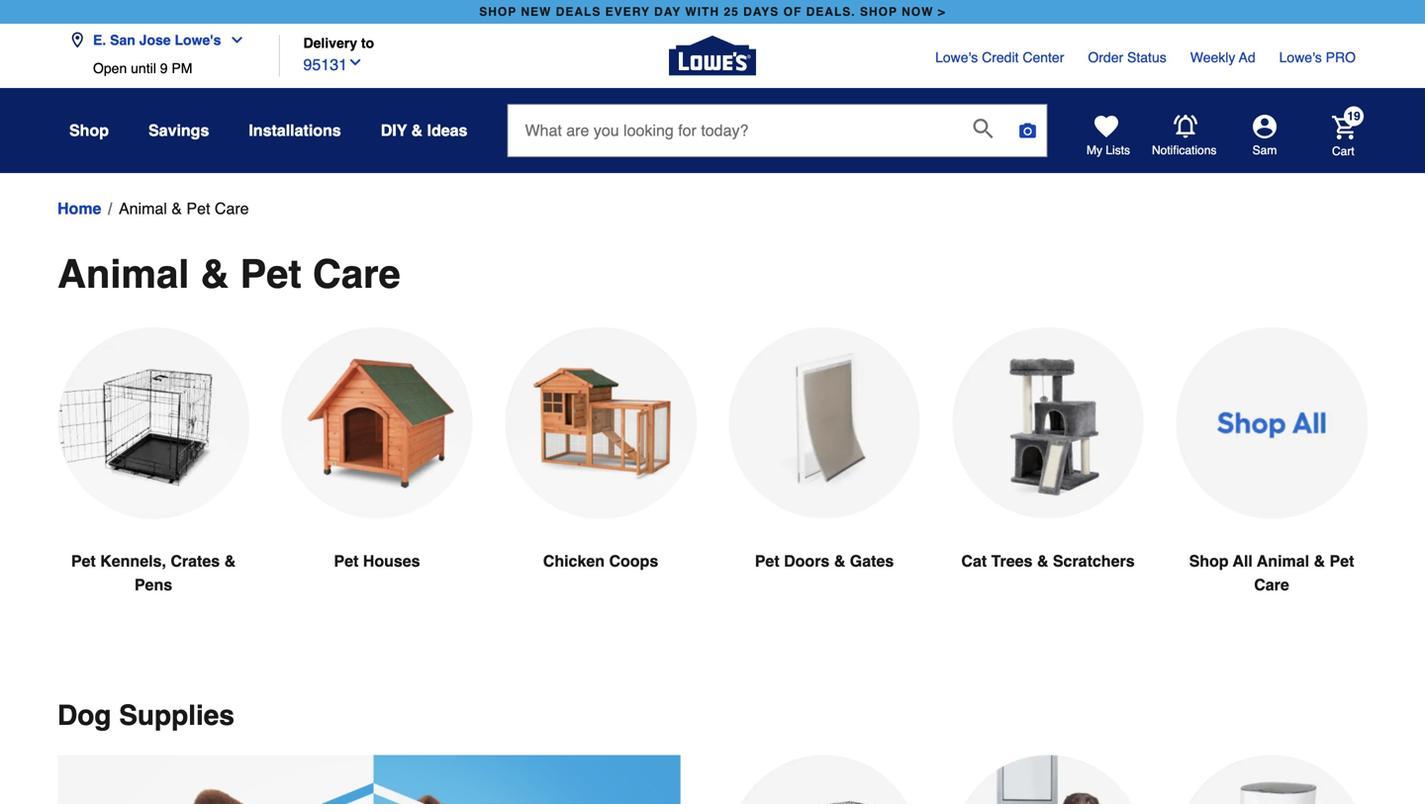 Task type: vqa. For each thing, say whether or not it's contained in the screenshot.
'Brand' in the bottom of the page
no



Task type: describe. For each thing, give the bounding box(es) containing it.
e. san jose lowe's
[[93, 32, 221, 48]]

lists
[[1106, 144, 1130, 157]]

1 vertical spatial animal
[[57, 251, 189, 297]]

pet kennels, crates & pens link
[[57, 328, 249, 645]]

a brown wood chicken coop with a green roof. image
[[505, 328, 697, 520]]

& inside shop all animal & pet care
[[1314, 552, 1325, 571]]

day
[[654, 5, 681, 19]]

Search Query text field
[[508, 105, 958, 156]]

9
[[160, 60, 168, 76]]

a white aluminum pet door with a flap. image
[[728, 328, 920, 519]]

now
[[902, 5, 934, 19]]

my lists
[[1087, 144, 1130, 157]]

kennels,
[[100, 552, 166, 571]]

cart
[[1332, 144, 1355, 158]]

shop for shop all animal & pet care
[[1189, 552, 1229, 571]]

cat trees & scratchers
[[961, 552, 1135, 571]]

delivery
[[303, 35, 357, 51]]

lowe's pro link
[[1279, 48, 1356, 67]]

care inside animal & pet care link
[[215, 199, 249, 218]]

installations button
[[249, 113, 341, 148]]

installations
[[249, 121, 341, 140]]

days
[[743, 5, 779, 19]]

trees
[[991, 552, 1033, 571]]

>
[[938, 5, 946, 19]]

1 horizontal spatial care
[[313, 251, 401, 297]]

lowe's home improvement cart image
[[1332, 116, 1356, 139]]

lowe's for lowe's pro
[[1279, 49, 1322, 65]]

notifications
[[1152, 144, 1217, 157]]

diy & ideas
[[381, 121, 468, 140]]

lowe's home improvement logo image
[[669, 12, 756, 99]]

pet inside shop all animal & pet care
[[1330, 552, 1354, 571]]

chicken coops link
[[505, 328, 697, 621]]

deals
[[556, 5, 601, 19]]

e.
[[93, 32, 106, 48]]

chevron down image
[[221, 32, 245, 48]]

animal inside shop all animal & pet care
[[1257, 552, 1310, 571]]

center
[[1023, 49, 1064, 65]]

savings button
[[148, 113, 209, 148]]

e. san jose lowe's button
[[69, 20, 253, 60]]

pet houses link
[[281, 328, 473, 621]]

& down savings button
[[172, 199, 182, 218]]

diy & ideas button
[[381, 113, 468, 148]]

pro
[[1326, 49, 1356, 65]]

a dog inside a wire crate with the door open. image
[[728, 756, 920, 805]]

2 shop from the left
[[860, 5, 898, 19]]

a chocolate lab sitting in front of a dog door. image
[[952, 756, 1144, 805]]

order
[[1088, 49, 1124, 65]]

with
[[685, 5, 720, 19]]

chicken
[[543, 552, 605, 571]]

shop new deals every day with 25 days of deals. shop now > link
[[475, 0, 950, 24]]

a black wire pet training crate with a black tray. image
[[57, 328, 249, 520]]

savings
[[148, 121, 209, 140]]

a brown dog with his head tilted to the left. image
[[57, 756, 681, 805]]

0 vertical spatial animal & pet care
[[119, 199, 249, 218]]

search image
[[973, 119, 993, 139]]

my
[[1087, 144, 1103, 157]]

pet inside pet kennels, crates & pens
[[71, 552, 96, 571]]

& down animal & pet care link
[[200, 251, 229, 297]]

jose
[[139, 32, 171, 48]]

a gray multi-level cat tree with a scratcher. image
[[952, 328, 1144, 519]]

lowe's for lowe's credit center
[[935, 49, 978, 65]]

supplies
[[119, 700, 234, 732]]

status
[[1127, 49, 1167, 65]]

weekly ad link
[[1190, 48, 1256, 67]]



Task type: locate. For each thing, give the bounding box(es) containing it.
cat trees & scratchers link
[[952, 328, 1144, 621]]

of
[[784, 5, 802, 19]]

doors
[[784, 552, 830, 571]]

lowe's credit center
[[935, 49, 1064, 65]]

diy
[[381, 121, 407, 140]]

lowe's home improvement lists image
[[1095, 115, 1118, 139]]

0 vertical spatial animal
[[119, 199, 167, 218]]

chevron down image
[[347, 54, 363, 70]]

order status
[[1088, 49, 1167, 65]]

home
[[57, 199, 101, 218]]

animal right all
[[1257, 552, 1310, 571]]

all
[[1233, 552, 1253, 571]]

shop left new
[[479, 5, 517, 19]]

19
[[1347, 109, 1361, 123]]

pet doors & gates
[[755, 552, 894, 571]]

1 horizontal spatial shop
[[860, 5, 898, 19]]

95131
[[303, 55, 347, 74]]

animal
[[119, 199, 167, 218], [57, 251, 189, 297], [1257, 552, 1310, 571]]

lowe's pro
[[1279, 49, 1356, 65]]

2 vertical spatial care
[[1254, 576, 1289, 594]]

scratchers
[[1053, 552, 1135, 571]]

a white automatic pet feeder with timer. image
[[1176, 756, 1368, 805]]

& inside pet kennels, crates & pens
[[224, 552, 236, 571]]

lowe's
[[175, 32, 221, 48], [935, 49, 978, 65], [1279, 49, 1322, 65]]

shop button
[[69, 113, 109, 148]]

lowe's home improvement notification center image
[[1174, 115, 1198, 139]]

location image
[[69, 32, 85, 48]]

new
[[521, 5, 552, 19]]

order status link
[[1088, 48, 1167, 67]]

ad
[[1239, 49, 1256, 65]]

weekly
[[1190, 49, 1236, 65]]

1 vertical spatial animal & pet care
[[57, 251, 401, 297]]

2 horizontal spatial care
[[1254, 576, 1289, 594]]

care
[[215, 199, 249, 218], [313, 251, 401, 297], [1254, 576, 1289, 594]]

shop all animal & pet care
[[1189, 552, 1354, 594]]

my lists link
[[1087, 115, 1130, 158]]

shop inside shop all animal & pet care
[[1189, 552, 1229, 571]]

gates
[[850, 552, 894, 571]]

1 vertical spatial care
[[313, 251, 401, 297]]

1 vertical spatial shop
[[1189, 552, 1229, 571]]

pet houses
[[334, 552, 420, 571]]

& right crates
[[224, 552, 236, 571]]

1 horizontal spatial lowe's
[[935, 49, 978, 65]]

lowe's up pm at left
[[175, 32, 221, 48]]

cat
[[961, 552, 987, 571]]

& inside "link"
[[1037, 552, 1049, 571]]

lowe's inside "link"
[[1279, 49, 1322, 65]]

lowe's left the credit
[[935, 49, 978, 65]]

a cedar pet house with a green roof. image
[[281, 328, 473, 519]]

0 vertical spatial care
[[215, 199, 249, 218]]

animal & pet care down savings button
[[119, 199, 249, 218]]

& right diy
[[411, 121, 423, 140]]

shop new deals every day with 25 days of deals. shop now >
[[479, 5, 946, 19]]

to
[[361, 35, 374, 51]]

san
[[110, 32, 135, 48]]

1 shop from the left
[[479, 5, 517, 19]]

0 horizontal spatial shop
[[69, 121, 109, 140]]

0 horizontal spatial lowe's
[[175, 32, 221, 48]]

animal & pet care
[[119, 199, 249, 218], [57, 251, 401, 297]]

0 horizontal spatial shop
[[479, 5, 517, 19]]

& right all
[[1314, 552, 1325, 571]]

camera image
[[1018, 121, 1038, 141]]

pet kennels, crates & pens
[[71, 552, 236, 594]]

sam
[[1253, 144, 1277, 157]]

open until 9 pm
[[93, 60, 192, 76]]

delivery to
[[303, 35, 374, 51]]

shop all. image
[[1176, 328, 1368, 520]]

0 horizontal spatial care
[[215, 199, 249, 218]]

coops
[[609, 552, 658, 571]]

None search field
[[507, 104, 1048, 176]]

95131 button
[[303, 51, 363, 77]]

shop left now
[[860, 5, 898, 19]]

pens
[[134, 576, 172, 594]]

animal right "home"
[[119, 199, 167, 218]]

deals.
[[806, 5, 856, 19]]

dog supplies
[[57, 700, 234, 732]]

&
[[411, 121, 423, 140], [172, 199, 182, 218], [200, 251, 229, 297], [224, 552, 236, 571], [834, 552, 846, 571], [1037, 552, 1049, 571], [1314, 552, 1325, 571]]

credit
[[982, 49, 1019, 65]]

crates
[[171, 552, 220, 571]]

open
[[93, 60, 127, 76]]

sam button
[[1217, 115, 1312, 158]]

shop all animal & pet care link
[[1176, 328, 1368, 645]]

every
[[605, 5, 650, 19]]

2 vertical spatial animal
[[1257, 552, 1310, 571]]

weekly ad
[[1190, 49, 1256, 65]]

lowe's left pro
[[1279, 49, 1322, 65]]

shop
[[479, 5, 517, 19], [860, 5, 898, 19]]

ideas
[[427, 121, 468, 140]]

2 horizontal spatial lowe's
[[1279, 49, 1322, 65]]

& left gates
[[834, 552, 846, 571]]

chicken coops
[[543, 552, 658, 571]]

25
[[724, 5, 739, 19]]

& right trees
[[1037, 552, 1049, 571]]

& inside button
[[411, 121, 423, 140]]

dog
[[57, 700, 111, 732]]

shop
[[69, 121, 109, 140], [1189, 552, 1229, 571]]

shop for shop
[[69, 121, 109, 140]]

until
[[131, 60, 156, 76]]

pet doors & gates link
[[728, 328, 920, 621]]

pm
[[172, 60, 192, 76]]

1 horizontal spatial shop
[[1189, 552, 1229, 571]]

shop left all
[[1189, 552, 1229, 571]]

shop down open
[[69, 121, 109, 140]]

animal & pet care down animal & pet care link
[[57, 251, 401, 297]]

houses
[[363, 552, 420, 571]]

lowe's inside button
[[175, 32, 221, 48]]

0 vertical spatial shop
[[69, 121, 109, 140]]

pet
[[186, 199, 210, 218], [240, 251, 302, 297], [71, 552, 96, 571], [334, 552, 359, 571], [755, 552, 780, 571], [1330, 552, 1354, 571]]

animal & pet care link
[[119, 197, 249, 221]]

home link
[[57, 197, 101, 221]]

animal down home link on the left of the page
[[57, 251, 189, 297]]

lowe's credit center link
[[935, 48, 1064, 67]]

care inside shop all animal & pet care
[[1254, 576, 1289, 594]]



